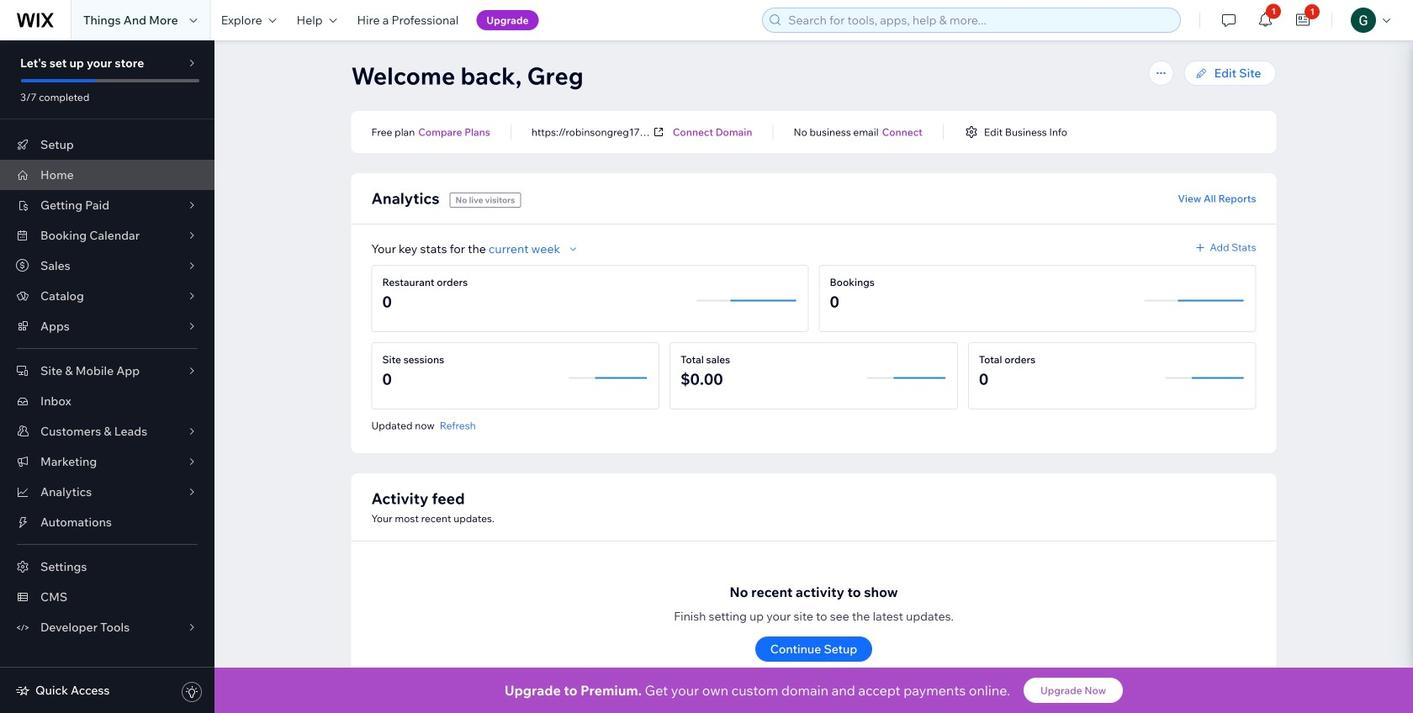 Task type: describe. For each thing, give the bounding box(es) containing it.
Search for tools, apps, help & more... field
[[784, 8, 1176, 32]]



Task type: locate. For each thing, give the bounding box(es) containing it.
sidebar element
[[0, 40, 215, 714]]



